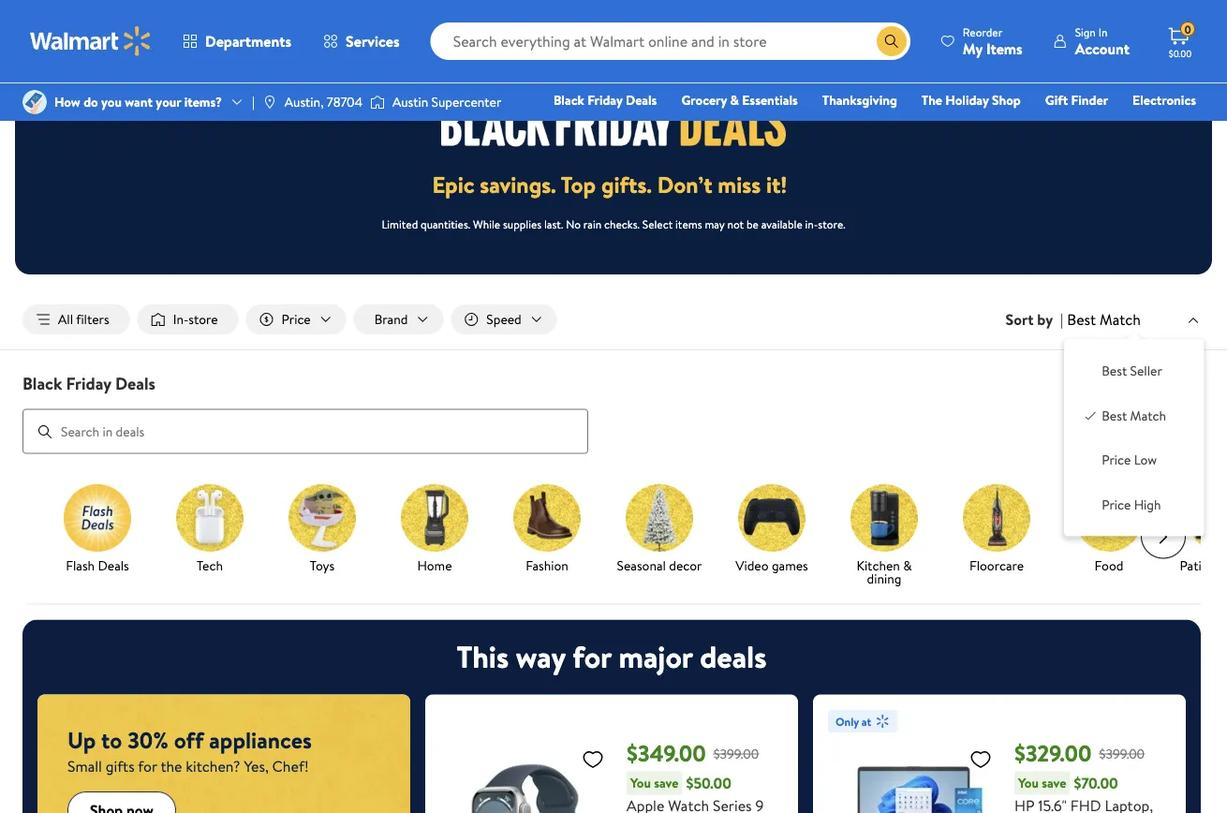 Task type: locate. For each thing, give the bounding box(es) containing it.
friday down filters
[[66, 372, 111, 395]]

1 vertical spatial best match
[[1102, 406, 1167, 425]]

dining
[[867, 569, 902, 588]]

for
[[573, 636, 612, 678], [138, 756, 157, 777]]

1 horizontal spatial save
[[1042, 774, 1067, 792]]

price left low
[[1102, 451, 1131, 469]]

fashion down "the"
[[913, 117, 957, 135]]

2 horizontal spatial &
[[1213, 556, 1221, 575]]

you for $349.00
[[631, 774, 651, 792]]

1 horizontal spatial home
[[854, 117, 889, 135]]

items
[[676, 216, 702, 232]]

in
[[1099, 24, 1108, 40]]

fashion down shop fashion image
[[526, 556, 569, 575]]

best right best match option
[[1102, 406, 1128, 425]]

austin, 78704
[[285, 93, 363, 111]]

seasonal
[[617, 556, 666, 575]]

 image
[[22, 90, 47, 114], [370, 93, 385, 112]]

food link
[[1061, 484, 1158, 576]]

essentials
[[743, 91, 798, 109]]

select
[[643, 216, 673, 232]]

| right by
[[1061, 309, 1064, 330]]

you down "$329.00"
[[1019, 774, 1039, 792]]

home
[[854, 117, 889, 135], [417, 556, 452, 575]]

deals
[[626, 91, 657, 109], [115, 372, 156, 395], [98, 556, 129, 575]]

0 horizontal spatial |
[[252, 93, 255, 111]]

walmart image
[[30, 26, 152, 56]]

$349.00 $399.00
[[627, 738, 759, 769]]

electronics link
[[1125, 90, 1205, 110]]

save down "$329.00"
[[1042, 774, 1067, 792]]

2 vertical spatial price
[[1102, 495, 1131, 514]]

you inside "you save $50.00"
[[631, 774, 651, 792]]

best match up best seller
[[1068, 309, 1141, 330]]

patio & g link
[[1173, 484, 1228, 576]]

epic savings. top gifts. don't miss it!
[[433, 169, 788, 200]]

services button
[[307, 19, 416, 64]]

1 horizontal spatial black
[[554, 91, 585, 109]]

&
[[730, 91, 739, 109], [904, 556, 912, 575], [1213, 556, 1221, 575]]

save for $329.00
[[1042, 774, 1067, 792]]

sort and filter section element
[[0, 290, 1228, 350]]

shop seasonal image
[[626, 484, 693, 552]]

0 vertical spatial deals
[[626, 91, 657, 109]]

| right items? at the left top of the page
[[252, 93, 255, 111]]

walmart+ link
[[1132, 116, 1205, 136]]

2 save from the left
[[1042, 774, 1067, 792]]

 image left how
[[22, 90, 47, 114]]

next slide for chipmodulewithimages list image
[[1141, 514, 1186, 559]]

|
[[252, 93, 255, 111], [1061, 309, 1064, 330]]

& right grocery
[[730, 91, 739, 109]]

1 horizontal spatial friday
[[588, 91, 623, 109]]

all
[[58, 310, 73, 328]]

0 horizontal spatial fashion link
[[499, 484, 596, 576]]

save inside "you save $50.00"
[[654, 774, 679, 792]]

rain
[[584, 216, 602, 232]]

1 vertical spatial price
[[1102, 451, 1131, 469]]

shop tech image
[[176, 484, 244, 552]]

0 horizontal spatial home
[[417, 556, 452, 575]]

kitchen & dining link
[[836, 484, 933, 589]]

electronics toy shop
[[779, 91, 1197, 135]]

price
[[282, 310, 311, 328], [1102, 451, 1131, 469], [1102, 495, 1131, 514]]

match inside best match dropdown button
[[1100, 309, 1141, 330]]

shop inside electronics toy shop
[[801, 117, 830, 135]]

up to 30% off appliances small gifts for the kitchen? yes, chef!
[[67, 725, 312, 777]]

best
[[1068, 309, 1097, 330], [1102, 362, 1128, 380], [1102, 406, 1128, 425]]

option group
[[1080, 354, 1189, 521]]

black up 'top'
[[554, 91, 585, 109]]

best inside dropdown button
[[1068, 309, 1097, 330]]

supercenter
[[432, 93, 502, 111]]

1 horizontal spatial fashion link
[[905, 116, 965, 136]]

you inside you save $70.00
[[1019, 774, 1039, 792]]

black up "search" image
[[22, 372, 62, 395]]

home down 'thanksgiving' at the top right of the page
[[854, 117, 889, 135]]

savings.
[[480, 169, 556, 200]]

shop kitchen & dining image
[[851, 484, 918, 552]]

it!
[[766, 169, 788, 200]]

price low
[[1102, 451, 1157, 469]]

1 vertical spatial black friday deals
[[22, 372, 156, 395]]

1 horizontal spatial for
[[573, 636, 612, 678]]

deals right the flash
[[98, 556, 129, 575]]

0 vertical spatial match
[[1100, 309, 1141, 330]]

price inside dropdown button
[[282, 310, 311, 328]]

brand button
[[354, 305, 444, 335]]

seasonal decor
[[617, 556, 702, 575]]

friday up epic savings. top gifts. don't miss it!
[[588, 91, 623, 109]]

black friday deals link
[[545, 90, 666, 110]]

price right store
[[282, 310, 311, 328]]

austin
[[393, 93, 429, 111]]

for left the
[[138, 756, 157, 777]]

grocery
[[682, 91, 727, 109]]

Walmart Site-Wide search field
[[431, 22, 911, 60]]

& left g
[[1213, 556, 1221, 575]]

while
[[473, 216, 501, 232]]

reorder my items
[[963, 24, 1023, 59]]

$399.00
[[714, 745, 759, 763], [1100, 745, 1145, 763]]

 image right 78704
[[370, 93, 385, 112]]

 image for how do you want your items?
[[22, 90, 47, 114]]

0 horizontal spatial $399.00
[[714, 745, 759, 763]]

2 $399.00 from the left
[[1100, 745, 1145, 763]]

0 horizontal spatial you
[[631, 774, 651, 792]]

1 horizontal spatial home link
[[846, 116, 897, 136]]

0 horizontal spatial  image
[[22, 90, 47, 114]]

the holiday shop link
[[914, 90, 1030, 110]]

deals left grocery
[[626, 91, 657, 109]]

1 vertical spatial deals
[[115, 372, 156, 395]]

1 vertical spatial home
[[417, 556, 452, 575]]

no
[[566, 216, 581, 232]]

black friday deals down filters
[[22, 372, 156, 395]]

shop home image
[[401, 484, 469, 552]]

deals down "in-store" button
[[115, 372, 156, 395]]

1 vertical spatial fashion link
[[499, 484, 596, 576]]

0 vertical spatial fashion link
[[905, 116, 965, 136]]

0 horizontal spatial &
[[730, 91, 739, 109]]

0 vertical spatial friday
[[588, 91, 623, 109]]

1 vertical spatial for
[[138, 756, 157, 777]]

you down '$349.00'
[[631, 774, 651, 792]]

$329.00 group
[[828, 710, 1171, 813]]

top
[[561, 169, 596, 200]]

& for dining
[[904, 556, 912, 575]]

may
[[705, 216, 725, 232]]

to
[[101, 725, 122, 756]]

2 you from the left
[[1019, 774, 1039, 792]]

0 vertical spatial best
[[1068, 309, 1097, 330]]

save down '$349.00'
[[654, 774, 679, 792]]

0 horizontal spatial black
[[22, 372, 62, 395]]

Search search field
[[431, 22, 911, 60]]

 image
[[262, 95, 277, 110]]

save for $349.00
[[654, 774, 679, 792]]

shop toys image
[[289, 484, 356, 552]]

don't
[[658, 169, 713, 200]]

match down seller at the top
[[1131, 406, 1167, 425]]

price button
[[246, 305, 346, 335]]

0 vertical spatial price
[[282, 310, 311, 328]]

0 horizontal spatial for
[[138, 756, 157, 777]]

1 $399.00 from the left
[[714, 745, 759, 763]]

finder
[[1072, 91, 1109, 109]]

0 vertical spatial |
[[252, 93, 255, 111]]

deals inside flash deals link
[[98, 556, 129, 575]]

decor
[[669, 556, 702, 575]]

1 horizontal spatial  image
[[370, 93, 385, 112]]

best match button
[[1064, 307, 1205, 332]]

save inside you save $70.00
[[1042, 774, 1067, 792]]

shop for toy
[[801, 117, 830, 135]]

deals inside black friday deals link
[[626, 91, 657, 109]]

match
[[1100, 309, 1141, 330], [1131, 406, 1167, 425]]

video
[[736, 556, 769, 575]]

0 horizontal spatial fashion
[[526, 556, 569, 575]]

for right way
[[573, 636, 612, 678]]

1 vertical spatial friday
[[66, 372, 111, 395]]

save
[[654, 774, 679, 792], [1042, 774, 1067, 792]]

match up best seller
[[1100, 309, 1141, 330]]

black friday deals up epic savings. top gifts. don't miss it!
[[554, 91, 657, 109]]

one debit link
[[1045, 116, 1125, 136]]

0 horizontal spatial save
[[654, 774, 679, 792]]

walmart+
[[1141, 117, 1197, 135]]

1 horizontal spatial |
[[1061, 309, 1064, 330]]

2 vertical spatial deals
[[98, 556, 129, 575]]

& right dining
[[904, 556, 912, 575]]

Search in deals search field
[[22, 409, 589, 454]]

price for price high
[[1102, 495, 1131, 514]]

fashion
[[913, 117, 957, 135], [526, 556, 569, 575]]

thanksgiving link
[[814, 90, 906, 110]]

one
[[1053, 117, 1081, 135]]

1 horizontal spatial $399.00
[[1100, 745, 1145, 763]]

grocery & essentials
[[682, 91, 798, 109]]

1 vertical spatial black
[[22, 372, 62, 395]]

1 vertical spatial shop
[[801, 117, 830, 135]]

kitchen
[[857, 556, 900, 575]]

shop
[[992, 91, 1021, 109], [801, 117, 830, 135]]

0 vertical spatial fashion
[[913, 117, 957, 135]]

want
[[125, 93, 153, 111]]

for inside up to 30% off appliances small gifts for the kitchen? yes, chef!
[[138, 756, 157, 777]]

shop up registry
[[992, 91, 1021, 109]]

1 vertical spatial home link
[[386, 484, 484, 576]]

brand
[[375, 310, 408, 328]]

way
[[516, 636, 566, 678]]

1 save from the left
[[654, 774, 679, 792]]

0 horizontal spatial black friday deals
[[22, 372, 156, 395]]

best match right best match option
[[1102, 406, 1167, 425]]

& inside kitchen & dining
[[904, 556, 912, 575]]

electronics
[[1133, 91, 1197, 109]]

0 vertical spatial black friday deals
[[554, 91, 657, 109]]

1 horizontal spatial &
[[904, 556, 912, 575]]

you save $50.00
[[631, 773, 732, 794]]

1 you from the left
[[631, 774, 651, 792]]

only at
[[836, 714, 872, 730]]

sign in to add to favorites list, hp 15.6" fhd laptop, intel core i5-1135g7, 8gb ram, 256gb ssd, silver, windows 11 home, 15-dy2795wm image
[[970, 747, 992, 771]]

1 vertical spatial fashion
[[526, 556, 569, 575]]

high
[[1135, 495, 1162, 514]]

flash deals link
[[49, 484, 146, 576]]

do
[[84, 93, 98, 111]]

$399.00 inside the $349.00 $399.00
[[714, 745, 759, 763]]

0 horizontal spatial home link
[[386, 484, 484, 576]]

1 horizontal spatial shop
[[992, 91, 1021, 109]]

home down shop home image
[[417, 556, 452, 575]]

you
[[101, 93, 122, 111]]

shop right toy
[[801, 117, 830, 135]]

how
[[54, 93, 80, 111]]

limited quantities. while supplies last. no rain checks. select items may not be available in-store.
[[382, 216, 846, 232]]

1 vertical spatial |
[[1061, 309, 1064, 330]]

& for essentials
[[730, 91, 739, 109]]

0 vertical spatial best match
[[1068, 309, 1141, 330]]

$399.00 up $70.00
[[1100, 745, 1145, 763]]

best left seller at the top
[[1102, 362, 1128, 380]]

best right by
[[1068, 309, 1097, 330]]

price left high
[[1102, 495, 1131, 514]]

0 horizontal spatial friday
[[66, 372, 111, 395]]

0 horizontal spatial shop
[[801, 117, 830, 135]]

items?
[[184, 93, 222, 111]]

1 horizontal spatial you
[[1019, 774, 1039, 792]]

$399.00 inside $329.00 $399.00
[[1100, 745, 1145, 763]]

you for $329.00
[[1019, 774, 1039, 792]]

toys link
[[274, 484, 371, 576]]

black friday deals
[[554, 91, 657, 109], [22, 372, 156, 395]]

shop fashion image
[[514, 484, 581, 552]]

$399.00 up $50.00
[[714, 745, 759, 763]]

floorcare
[[970, 556, 1024, 575]]

0 vertical spatial shop
[[992, 91, 1021, 109]]

all filters button
[[22, 305, 130, 335]]



Task type: describe. For each thing, give the bounding box(es) containing it.
be
[[747, 216, 759, 232]]

$70.00
[[1074, 773, 1119, 794]]

toy shop link
[[770, 116, 838, 136]]

food
[[1095, 556, 1124, 575]]

Best Match radio
[[1084, 406, 1099, 421]]

g
[[1224, 556, 1228, 575]]

miss
[[718, 169, 761, 200]]

0 vertical spatial for
[[573, 636, 612, 678]]

your
[[156, 93, 181, 111]]

toy
[[779, 117, 798, 135]]

seasonal decor link
[[611, 484, 708, 576]]

store.
[[818, 216, 846, 232]]

the
[[922, 91, 943, 109]]

gift finder
[[1046, 91, 1109, 109]]

floorcare link
[[948, 484, 1046, 576]]

0 vertical spatial home
[[854, 117, 889, 135]]

checks.
[[605, 216, 640, 232]]

search icon image
[[884, 34, 899, 49]]

sort
[[1006, 309, 1034, 330]]

black inside search box
[[22, 372, 62, 395]]

in-
[[173, 310, 189, 328]]

major
[[619, 636, 693, 678]]

departments
[[205, 31, 292, 52]]

& for g
[[1213, 556, 1221, 575]]

games
[[772, 556, 809, 575]]

services
[[346, 31, 400, 52]]

1 horizontal spatial black friday deals
[[554, 91, 657, 109]]

video games
[[736, 556, 809, 575]]

sign in account
[[1076, 24, 1130, 59]]

not
[[728, 216, 744, 232]]

at
[[862, 714, 872, 730]]

shop patio & garden image
[[1188, 484, 1228, 552]]

deals inside black friday deals search box
[[115, 372, 156, 395]]

$329.00 $399.00
[[1015, 738, 1145, 769]]

video games link
[[723, 484, 821, 576]]

items
[[987, 38, 1023, 59]]

deals
[[700, 636, 767, 678]]

1 vertical spatial match
[[1131, 406, 1167, 425]]

austin,
[[285, 93, 324, 111]]

in-store
[[173, 310, 218, 328]]

search image
[[37, 424, 52, 439]]

price high
[[1102, 495, 1162, 514]]

the
[[161, 756, 182, 777]]

flash deals image
[[64, 484, 131, 552]]

small
[[67, 756, 102, 777]]

shop floorcare image
[[963, 484, 1031, 552]]

account
[[1076, 38, 1130, 59]]

store
[[189, 310, 218, 328]]

registry link
[[972, 116, 1037, 136]]

off
[[174, 725, 204, 756]]

sign
[[1076, 24, 1096, 40]]

in-
[[806, 216, 818, 232]]

price for price
[[282, 310, 311, 328]]

$0.00
[[1169, 47, 1192, 60]]

yes,
[[244, 756, 269, 777]]

only
[[836, 714, 859, 730]]

departments button
[[167, 19, 307, 64]]

my
[[963, 38, 983, 59]]

tech link
[[161, 484, 259, 576]]

option group containing best seller
[[1080, 354, 1189, 521]]

limited
[[382, 216, 418, 232]]

up
[[67, 725, 96, 756]]

chef!
[[272, 756, 309, 777]]

austin supercenter
[[393, 93, 502, 111]]

shop for holiday
[[992, 91, 1021, 109]]

Black Friday Deals search field
[[0, 372, 1228, 454]]

30%
[[128, 725, 169, 756]]

1 horizontal spatial fashion
[[913, 117, 957, 135]]

0 vertical spatial home link
[[846, 116, 897, 136]]

 image for austin supercenter
[[370, 93, 385, 112]]

black friday deals inside search box
[[22, 372, 156, 395]]

quantities.
[[421, 216, 471, 232]]

thanksgiving
[[823, 91, 898, 109]]

$399.00 for $349.00
[[714, 745, 759, 763]]

low
[[1135, 451, 1157, 469]]

gifts
[[106, 756, 135, 777]]

sign in to add to favorites list, apple watch series 9 gps 41mm silver aluminum case with storm blue sport band - s/m image
[[582, 747, 604, 771]]

1 vertical spatial best
[[1102, 362, 1128, 380]]

| inside the sort and filter section element
[[1061, 309, 1064, 330]]

reorder
[[963, 24, 1003, 40]]

flash
[[66, 556, 95, 575]]

$349.00
[[627, 738, 706, 769]]

seller
[[1131, 362, 1163, 380]]

$329.00
[[1015, 738, 1092, 769]]

available
[[762, 216, 803, 232]]

$399.00 for $329.00
[[1100, 745, 1145, 763]]

walmart black friday deals for days image
[[441, 100, 786, 146]]

patio & g
[[1180, 556, 1228, 575]]

holiday
[[946, 91, 989, 109]]

flash deals
[[66, 556, 129, 575]]

toys
[[310, 556, 335, 575]]

2 vertical spatial best
[[1102, 406, 1128, 425]]

friday inside search box
[[66, 372, 111, 395]]

best match inside dropdown button
[[1068, 309, 1141, 330]]

0 vertical spatial black
[[554, 91, 585, 109]]

price for price low
[[1102, 451, 1131, 469]]

shop video games image
[[738, 484, 806, 552]]

patio
[[1180, 556, 1209, 575]]

kitchen?
[[186, 756, 240, 777]]

appliances
[[209, 725, 312, 756]]

how do you want your items?
[[54, 93, 222, 111]]

78704
[[327, 93, 363, 111]]

the holiday shop
[[922, 91, 1021, 109]]

sort by |
[[1006, 309, 1064, 330]]

this
[[457, 636, 509, 678]]

all filters
[[58, 310, 109, 328]]

by
[[1038, 309, 1053, 330]]

shop food image
[[1076, 484, 1143, 552]]



Task type: vqa. For each thing, say whether or not it's contained in the screenshot.
right  icon
yes



